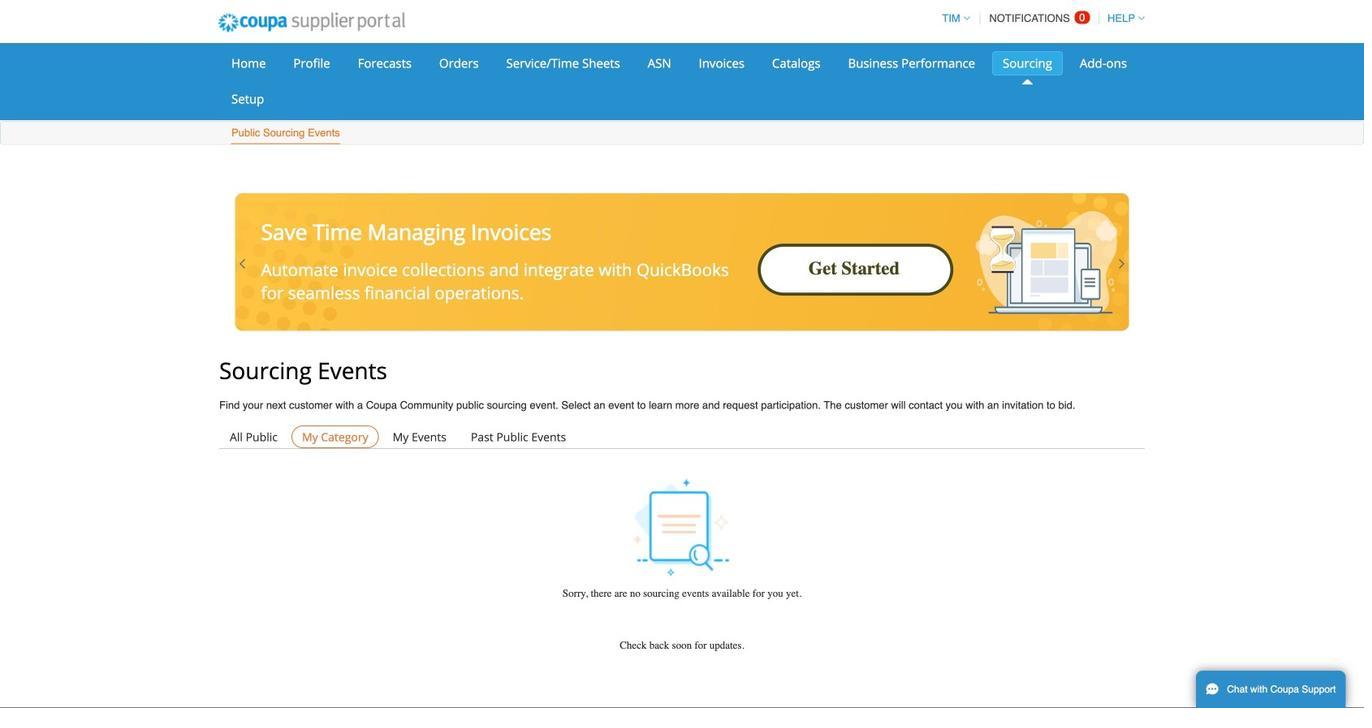 Task type: describe. For each thing, give the bounding box(es) containing it.
previous image
[[236, 257, 249, 270]]

next image
[[1115, 257, 1128, 270]]

coupa supplier portal image
[[207, 2, 416, 43]]



Task type: locate. For each thing, give the bounding box(es) containing it.
navigation
[[935, 2, 1145, 34]]

tab list
[[219, 426, 1145, 448]]



Task type: vqa. For each thing, say whether or not it's contained in the screenshot.
navigation
yes



